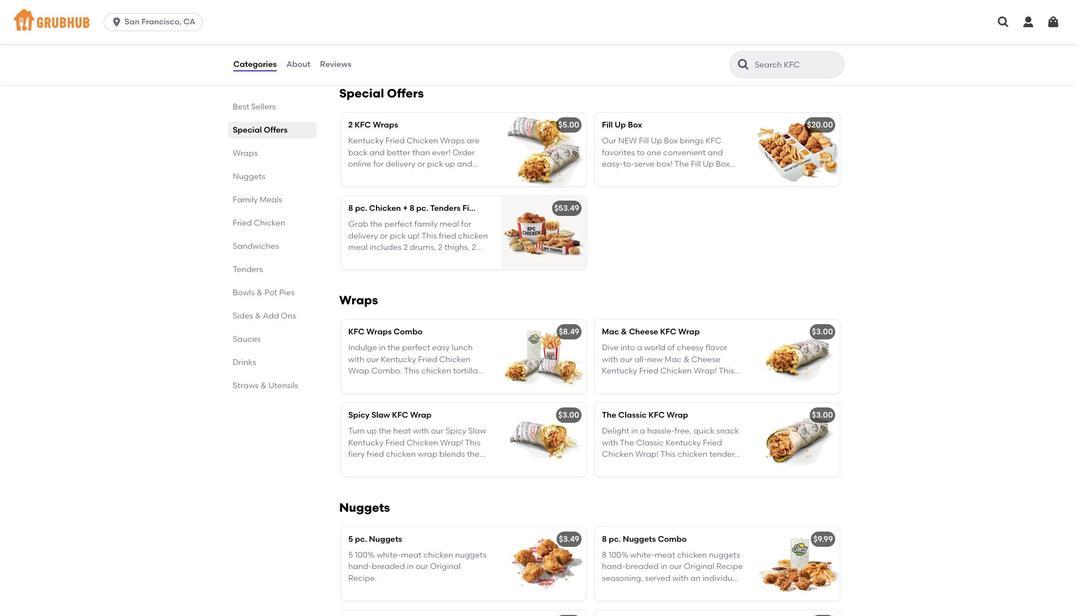 Task type: vqa. For each thing, say whether or not it's contained in the screenshot.
first the breaded from left
yes



Task type: locate. For each thing, give the bounding box(es) containing it.
sides
[[233, 311, 253, 321]]

a
[[678, 585, 683, 595], [620, 596, 625, 606]]

breaded up recipe.
[[372, 562, 405, 572]]

1 horizontal spatial breaded
[[626, 562, 659, 572]]

5
[[349, 534, 353, 544], [349, 550, 353, 560]]

bowls
[[233, 288, 255, 298]]

1 5 from the top
[[349, 534, 353, 544]]

& for cheese
[[621, 327, 628, 337]]

meat
[[401, 550, 422, 560], [655, 550, 676, 560]]

white- inside 5 100% white-meat chicken nuggets hand-breaded in our original recipe.
[[377, 550, 401, 560]]

2 breaded from the left
[[626, 562, 659, 572]]

wrap right slaw
[[410, 410, 432, 420]]

meat inside 5 100% white-meat chicken nuggets hand-breaded in our original recipe.
[[401, 550, 422, 560]]

about button
[[286, 44, 311, 85]]

1 horizontal spatial our
[[670, 562, 682, 572]]

white-
[[377, 550, 401, 560], [631, 550, 655, 560]]

0 horizontal spatial chicken
[[424, 550, 454, 560]]

meat down 5 pc. nuggets
[[401, 550, 422, 560]]

medium
[[685, 585, 717, 595]]

chicken
[[424, 550, 454, 560], [678, 550, 707, 560]]

fill up box image
[[755, 113, 840, 186]]

breaded up served
[[626, 562, 659, 572]]

tenders
[[430, 203, 461, 213], [233, 265, 263, 274]]

1 horizontal spatial in
[[661, 562, 668, 572]]

5 pc. nuggets
[[349, 534, 402, 544]]

1 horizontal spatial chicken
[[678, 550, 707, 560]]

5 inside 5 100% white-meat chicken nuggets hand-breaded in our original recipe.
[[349, 550, 353, 560]]

1 horizontal spatial fill
[[602, 120, 613, 130]]

svg image
[[997, 15, 1011, 29], [1047, 15, 1061, 29]]

san francisco, ca button
[[104, 13, 207, 31]]

100% for 5
[[355, 550, 375, 560]]

our inside 8 100% white-meat chicken nuggets hand-breaded in our original recipe seasoning, served with an individual side of your choice, a medium drink, and a biscuit.
[[670, 562, 682, 572]]

1 horizontal spatial meat
[[655, 550, 676, 560]]

white- for 8 pc. nuggets combo
[[631, 550, 655, 560]]

meat up served
[[655, 550, 676, 560]]

recipe
[[717, 562, 743, 572]]

0 vertical spatial special offers
[[339, 86, 424, 100]]

100% up 'seasoning,'
[[609, 550, 629, 560]]

0 horizontal spatial fill
[[463, 203, 474, 213]]

offers down the sellers
[[264, 125, 288, 135]]

1 horizontal spatial svg image
[[1022, 15, 1036, 29]]

sauces
[[233, 334, 261, 344]]

2 meat from the left
[[655, 550, 676, 560]]

0 horizontal spatial a
[[620, 596, 625, 606]]

8
[[349, 203, 353, 213], [410, 203, 415, 213], [602, 534, 607, 544], [602, 550, 607, 560]]

our for 5 pc. nuggets
[[416, 562, 429, 572]]

1 original from the left
[[430, 562, 461, 572]]

8 100% white-meat chicken nuggets hand-breaded in our original recipe seasoning, served with an individual side of your choice, a medium drink, and a biscuit.
[[602, 550, 743, 606]]

1 horizontal spatial nuggets
[[709, 550, 741, 560]]

chicken inside 5 100% white-meat chicken nuggets hand-breaded in our original recipe.
[[424, 550, 454, 560]]

&
[[257, 288, 263, 298], [255, 311, 261, 321], [621, 327, 628, 337], [261, 381, 267, 390]]

0 vertical spatial fill
[[602, 120, 613, 130]]

0 vertical spatial chicken
[[369, 203, 401, 213]]

1 horizontal spatial hand-
[[602, 562, 626, 572]]

1 white- from the left
[[377, 550, 401, 560]]

1 vertical spatial a
[[620, 596, 625, 606]]

utensils
[[269, 381, 298, 390]]

& left pot
[[257, 288, 263, 298]]

wrap for spicy slaw kfc wrap
[[410, 410, 432, 420]]

side
[[602, 585, 618, 595]]

original
[[430, 562, 461, 572], [684, 562, 715, 572]]

1 meat from the left
[[401, 550, 422, 560]]

0 horizontal spatial hand-
[[349, 562, 372, 572]]

+
[[373, 36, 378, 46], [403, 203, 408, 213]]

0 vertical spatial a
[[678, 585, 683, 595]]

hand-
[[349, 562, 372, 572], [602, 562, 626, 572]]

0 horizontal spatial 100%
[[355, 550, 375, 560]]

wrap
[[679, 327, 700, 337], [410, 410, 432, 420], [667, 410, 689, 420]]

a down of
[[620, 596, 625, 606]]

spicy slaw kfc wrap
[[349, 410, 432, 420]]

0 horizontal spatial +
[[373, 36, 378, 46]]

hand- inside 5 100% white-meat chicken nuggets hand-breaded in our original recipe.
[[349, 562, 372, 572]]

& left add
[[255, 311, 261, 321]]

served
[[646, 573, 671, 583]]

2 our from the left
[[670, 562, 682, 572]]

about
[[287, 59, 311, 69]]

meat inside 8 100% white-meat chicken nuggets hand-breaded in our original recipe seasoning, served with an individual side of your choice, a medium drink, and a biscuit.
[[655, 550, 676, 560]]

1 horizontal spatial a
[[678, 585, 683, 595]]

8 pc. chicken + 8 pc. tenders fill up image
[[502, 196, 587, 270]]

1 horizontal spatial original
[[684, 562, 715, 572]]

svg image inside san francisco, ca button
[[111, 16, 122, 28]]

1 our from the left
[[416, 562, 429, 572]]

kfc wraps combo
[[349, 327, 423, 337]]

$8.49
[[559, 327, 580, 337]]

best
[[233, 102, 249, 112]]

1 horizontal spatial up
[[615, 120, 626, 130]]

special down 'best' on the top of page
[[233, 125, 262, 135]]

$14.39 button
[[596, 0, 840, 60]]

svg image
[[1022, 15, 1036, 29], [111, 16, 122, 28]]

1 horizontal spatial special
[[339, 86, 384, 100]]

hand- up 'seasoning,'
[[602, 562, 626, 572]]

chicken for 5 pc. nuggets
[[424, 550, 454, 560]]

2 100% from the left
[[609, 550, 629, 560]]

8 pc. chicken + 8 pc. tenders fill up
[[349, 203, 487, 213]]

special up the 2
[[339, 86, 384, 100]]

in inside 8 100% white-meat chicken nuggets hand-breaded in our original recipe seasoning, served with an individual side of your choice, a medium drink, and a biscuit.
[[661, 562, 668, 572]]

a down with
[[678, 585, 683, 595]]

$12.79 +
[[350, 36, 378, 46]]

and
[[602, 596, 618, 606]]

the
[[602, 410, 617, 420]]

2
[[349, 120, 353, 130]]

100% inside 8 100% white-meat chicken nuggets hand-breaded in our original recipe seasoning, served with an individual side of your choice, a medium drink, and a biscuit.
[[609, 550, 629, 560]]

special offers down the sellers
[[233, 125, 288, 135]]

in for 5 pc. nuggets
[[407, 562, 414, 572]]

fried
[[233, 218, 252, 228]]

1 vertical spatial 5
[[349, 550, 353, 560]]

2 5 from the top
[[349, 550, 353, 560]]

up
[[615, 120, 626, 130], [476, 203, 487, 213]]

0 horizontal spatial svg image
[[111, 16, 122, 28]]

hand- for 5
[[349, 562, 372, 572]]

pc.
[[355, 203, 367, 213], [417, 203, 429, 213], [355, 534, 367, 544], [609, 534, 621, 544]]

wrap right classic
[[667, 410, 689, 420]]

special
[[339, 86, 384, 100], [233, 125, 262, 135]]

nuggets up 5 100% white-meat chicken nuggets hand-breaded in our original recipe.
[[369, 534, 402, 544]]

cheese
[[629, 327, 659, 337]]

& right "mac"
[[621, 327, 628, 337]]

0 vertical spatial 5
[[349, 534, 353, 544]]

kfc wraps combo image
[[502, 320, 587, 393]]

wraps
[[373, 120, 398, 130], [233, 148, 258, 158], [339, 293, 378, 307], [367, 327, 392, 337]]

0 vertical spatial up
[[615, 120, 626, 130]]

1 vertical spatial +
[[403, 203, 408, 213]]

special offers
[[339, 86, 424, 100], [233, 125, 288, 135]]

1 in from the left
[[407, 562, 414, 572]]

pot
[[265, 288, 277, 298]]

offers
[[387, 86, 424, 100], [264, 125, 288, 135]]

12 pc. nuggets combo image
[[502, 610, 587, 616]]

8 inside 8 100% white-meat chicken nuggets hand-breaded in our original recipe seasoning, served with an individual side of your choice, a medium drink, and a biscuit.
[[602, 550, 607, 560]]

san francisco, ca
[[125, 17, 196, 27]]

0 horizontal spatial special
[[233, 125, 262, 135]]

breaded inside 8 100% white-meat chicken nuggets hand-breaded in our original recipe seasoning, served with an individual side of your choice, a medium drink, and a biscuit.
[[626, 562, 659, 572]]

our inside 5 100% white-meat chicken nuggets hand-breaded in our original recipe.
[[416, 562, 429, 572]]

straws
[[233, 381, 259, 390]]

offers up 2 kfc wraps
[[387, 86, 424, 100]]

$3.00
[[813, 327, 834, 337], [559, 410, 580, 420], [813, 410, 834, 420]]

1 horizontal spatial svg image
[[1047, 15, 1061, 29]]

breaded
[[372, 562, 405, 572], [626, 562, 659, 572]]

in inside 5 100% white-meat chicken nuggets hand-breaded in our original recipe.
[[407, 562, 414, 572]]

breaded for 5
[[372, 562, 405, 572]]

hand- inside 8 100% white-meat chicken nuggets hand-breaded in our original recipe seasoning, served with an individual side of your choice, a medium drink, and a biscuit.
[[602, 562, 626, 572]]

white- inside 8 100% white-meat chicken nuggets hand-breaded in our original recipe seasoning, served with an individual side of your choice, a medium drink, and a biscuit.
[[631, 550, 655, 560]]

bowls & pot pies
[[233, 288, 295, 298]]

1 horizontal spatial white-
[[631, 550, 655, 560]]

0 horizontal spatial up
[[476, 203, 487, 213]]

add
[[263, 311, 279, 321]]

meat for 8 pc. nuggets combo
[[655, 550, 676, 560]]

mac & cheese kfc wrap
[[602, 327, 700, 337]]

0 horizontal spatial combo
[[394, 327, 423, 337]]

2 original from the left
[[684, 562, 715, 572]]

pc. for 5 pc. nuggets
[[355, 534, 367, 544]]

1 breaded from the left
[[372, 562, 405, 572]]

2 hand- from the left
[[602, 562, 626, 572]]

hand- up recipe.
[[349, 562, 372, 572]]

$9.99
[[814, 534, 834, 544]]

2 chicken from the left
[[678, 550, 707, 560]]

the classic kfc wrap image
[[755, 403, 840, 477]]

1 nuggets from the left
[[455, 550, 487, 560]]

1 vertical spatial tenders
[[233, 265, 263, 274]]

1 100% from the left
[[355, 550, 375, 560]]

fill up box
[[602, 120, 643, 130]]

white- down 8 pc. nuggets combo
[[631, 550, 655, 560]]

1 horizontal spatial offers
[[387, 86, 424, 100]]

nuggets
[[455, 550, 487, 560], [709, 550, 741, 560]]

1 vertical spatial special offers
[[233, 125, 288, 135]]

1 vertical spatial chicken
[[254, 218, 285, 228]]

fill
[[602, 120, 613, 130], [463, 203, 474, 213]]

0 vertical spatial tenders
[[430, 203, 461, 213]]

0 horizontal spatial nuggets
[[455, 550, 487, 560]]

sides & add ons
[[233, 311, 296, 321]]

0 horizontal spatial tenders
[[233, 265, 263, 274]]

& right straws on the bottom left
[[261, 381, 267, 390]]

0 horizontal spatial svg image
[[997, 15, 1011, 29]]

ca
[[183, 17, 196, 27]]

5 100% white-meat chicken nuggets hand-breaded in our original recipe.
[[349, 550, 487, 583]]

special offers up 2 kfc wraps
[[339, 86, 424, 100]]

reviews
[[320, 59, 352, 69]]

2 white- from the left
[[631, 550, 655, 560]]

& for utensils
[[261, 381, 267, 390]]

0 horizontal spatial white-
[[377, 550, 401, 560]]

1 hand- from the left
[[349, 562, 372, 572]]

0 horizontal spatial in
[[407, 562, 414, 572]]

1 horizontal spatial combo
[[658, 534, 687, 544]]

chicken
[[369, 203, 401, 213], [254, 218, 285, 228]]

0 horizontal spatial our
[[416, 562, 429, 572]]

white- down 5 pc. nuggets
[[377, 550, 401, 560]]

breaded inside 5 100% white-meat chicken nuggets hand-breaded in our original recipe.
[[372, 562, 405, 572]]

1 horizontal spatial tenders
[[430, 203, 461, 213]]

0 horizontal spatial meat
[[401, 550, 422, 560]]

2 nuggets from the left
[[709, 550, 741, 560]]

1 horizontal spatial +
[[403, 203, 408, 213]]

ons
[[281, 311, 296, 321]]

2 in from the left
[[661, 562, 668, 572]]

1 vertical spatial offers
[[264, 125, 288, 135]]

mac & cheese kfc wrap image
[[755, 320, 840, 393]]

kfc
[[355, 120, 371, 130], [349, 327, 365, 337], [661, 327, 677, 337], [392, 410, 409, 420], [649, 410, 665, 420]]

nuggets inside 8 100% white-meat chicken nuggets hand-breaded in our original recipe seasoning, served with an individual side of your choice, a medium drink, and a biscuit.
[[709, 550, 741, 560]]

100%
[[355, 550, 375, 560], [609, 550, 629, 560]]

1 horizontal spatial 100%
[[609, 550, 629, 560]]

chicken inside 8 100% white-meat chicken nuggets hand-breaded in our original recipe seasoning, served with an individual side of your choice, a medium drink, and a biscuit.
[[678, 550, 707, 560]]

original inside 5 100% white-meat chicken nuggets hand-breaded in our original recipe.
[[430, 562, 461, 572]]

our
[[416, 562, 429, 572], [670, 562, 682, 572]]

original inside 8 100% white-meat chicken nuggets hand-breaded in our original recipe seasoning, served with an individual side of your choice, a medium drink, and a biscuit.
[[684, 562, 715, 572]]

0 vertical spatial special
[[339, 86, 384, 100]]

1 chicken from the left
[[424, 550, 454, 560]]

nuggets inside 5 100% white-meat chicken nuggets hand-breaded in our original recipe.
[[455, 550, 487, 560]]

0 horizontal spatial breaded
[[372, 562, 405, 572]]

100% down 5 pc. nuggets
[[355, 550, 375, 560]]

0 vertical spatial +
[[373, 36, 378, 46]]

100% inside 5 100% white-meat chicken nuggets hand-breaded in our original recipe.
[[355, 550, 375, 560]]

0 horizontal spatial original
[[430, 562, 461, 572]]

combo
[[394, 327, 423, 337], [658, 534, 687, 544]]

search icon image
[[737, 58, 751, 71]]



Task type: describe. For each thing, give the bounding box(es) containing it.
8 pc. nuggets combo image
[[755, 527, 840, 601]]

meat for 5 pc. nuggets
[[401, 550, 422, 560]]

drinks
[[233, 358, 256, 367]]

white- for 5 pc. nuggets
[[377, 550, 401, 560]]

nuggets up 5 pc. nuggets
[[339, 500, 390, 515]]

original for 8 pc. nuggets combo
[[684, 562, 715, 572]]

0 vertical spatial combo
[[394, 327, 423, 337]]

individual
[[703, 573, 740, 583]]

$12.79
[[350, 36, 373, 46]]

5 pc. nuggets image
[[502, 527, 587, 601]]

categories button
[[233, 44, 277, 85]]

recipe.
[[349, 573, 377, 583]]

sellers
[[251, 102, 276, 112]]

$3.00 for the classic kfc wrap
[[813, 410, 834, 420]]

original for 5 pc. nuggets
[[430, 562, 461, 572]]

2 kfc wraps
[[349, 120, 398, 130]]

the classic kfc wrap
[[602, 410, 689, 420]]

0 horizontal spatial special offers
[[233, 125, 288, 135]]

main navigation navigation
[[0, 0, 1078, 44]]

5 for 5 pc. nuggets
[[349, 534, 353, 544]]

classic
[[619, 410, 647, 420]]

fried chicken
[[233, 218, 285, 228]]

an
[[691, 573, 701, 583]]

2 svg image from the left
[[1047, 15, 1061, 29]]

$3.00 for spicy slaw kfc wrap
[[559, 410, 580, 420]]

8 pc. nuggets image
[[755, 610, 840, 616]]

$5.00
[[559, 120, 580, 130]]

reviews button
[[320, 44, 352, 85]]

wrap for the classic kfc wrap
[[667, 410, 689, 420]]

spicy slaw kfc wrap image
[[502, 403, 587, 477]]

your
[[629, 585, 646, 595]]

8 for 8 pc. chicken + 8 pc. tenders fill up
[[349, 203, 353, 213]]

mac
[[602, 327, 619, 337]]

1 vertical spatial special
[[233, 125, 262, 135]]

2 kfc wraps image
[[502, 113, 587, 186]]

0 horizontal spatial offers
[[264, 125, 288, 135]]

8 for 8 100% white-meat chicken nuggets hand-breaded in our original recipe seasoning, served with an individual side of your choice, a medium drink, and a biscuit.
[[602, 550, 607, 560]]

francisco,
[[142, 17, 182, 27]]

sandwiches
[[233, 241, 279, 251]]

our for 8 pc. nuggets combo
[[670, 562, 682, 572]]

biscuit.
[[627, 596, 654, 606]]

pc. for 8 pc. nuggets combo
[[609, 534, 621, 544]]

san
[[125, 17, 140, 27]]

categories
[[233, 59, 277, 69]]

$3.00 for mac & cheese kfc wrap
[[813, 327, 834, 337]]

family meals
[[233, 195, 282, 205]]

0 horizontal spatial chicken
[[254, 218, 285, 228]]

& for pot
[[257, 288, 263, 298]]

chicken for 8 pc. nuggets combo
[[678, 550, 707, 560]]

100% for 8
[[609, 550, 629, 560]]

pies
[[279, 288, 295, 298]]

8 for 8 pc. nuggets combo
[[602, 534, 607, 544]]

in for 8 pc. nuggets combo
[[661, 562, 668, 572]]

slaw
[[372, 410, 390, 420]]

$3.49
[[559, 534, 580, 544]]

1 horizontal spatial chicken
[[369, 203, 401, 213]]

nuggets for 8 100% white-meat chicken nuggets hand-breaded in our original recipe seasoning, served with an individual side of your choice, a medium drink, and a biscuit.
[[709, 550, 741, 560]]

seasoning,
[[602, 573, 644, 583]]

family
[[233, 195, 258, 205]]

$14.39
[[604, 36, 628, 46]]

pc. for 8 pc. chicken + 8 pc. tenders fill up
[[355, 203, 367, 213]]

1 vertical spatial up
[[476, 203, 487, 213]]

$53.49
[[555, 203, 580, 213]]

1 svg image from the left
[[997, 15, 1011, 29]]

Search KFC search field
[[754, 60, 841, 70]]

of
[[620, 585, 628, 595]]

box
[[628, 120, 643, 130]]

breaded for 8
[[626, 562, 659, 572]]

8 pc. nuggets combo
[[602, 534, 687, 544]]

hand- for 8
[[602, 562, 626, 572]]

$20.00
[[808, 120, 834, 130]]

1 vertical spatial fill
[[463, 203, 474, 213]]

nuggets for 5 100% white-meat chicken nuggets hand-breaded in our original recipe.
[[455, 550, 487, 560]]

nuggets up 'seasoning,'
[[623, 534, 656, 544]]

nuggets up family on the top
[[233, 172, 266, 181]]

meals
[[260, 195, 282, 205]]

0 vertical spatial offers
[[387, 86, 424, 100]]

5 for 5 100% white-meat chicken nuggets hand-breaded in our original recipe.
[[349, 550, 353, 560]]

with
[[673, 573, 689, 583]]

best sellers
[[233, 102, 276, 112]]

1 vertical spatial combo
[[658, 534, 687, 544]]

wrap right cheese
[[679, 327, 700, 337]]

& for add
[[255, 311, 261, 321]]

spicy
[[349, 410, 370, 420]]

choice,
[[648, 585, 676, 595]]

1 horizontal spatial special offers
[[339, 86, 424, 100]]

drink,
[[719, 585, 740, 595]]

straws & utensils
[[233, 381, 298, 390]]



